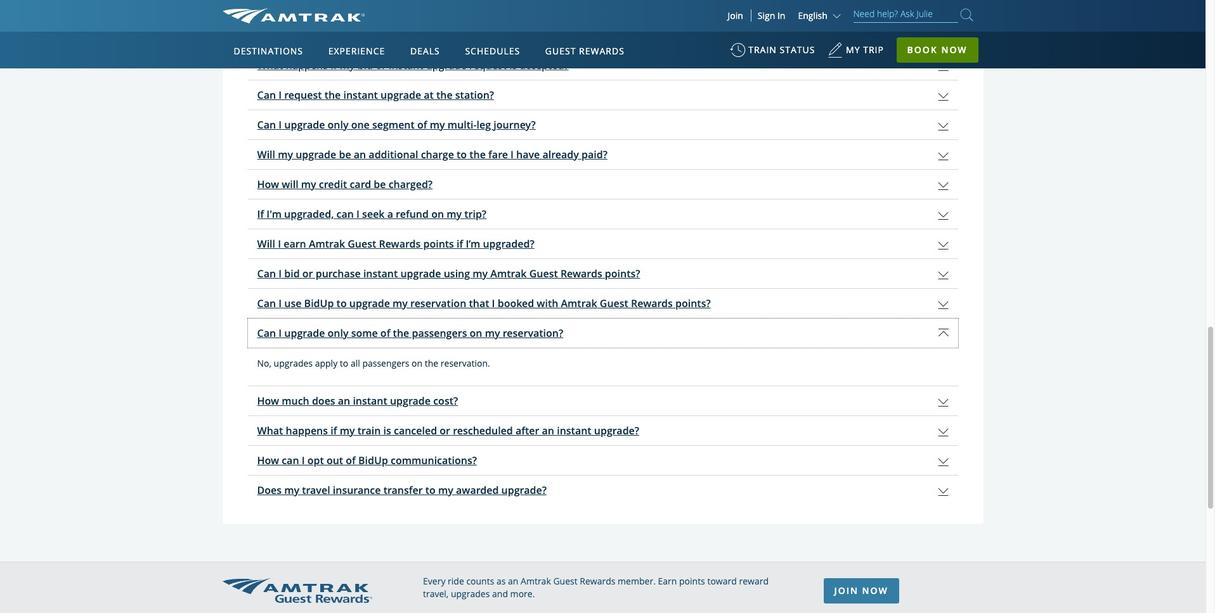 Task type: describe. For each thing, give the bounding box(es) containing it.
credit
[[319, 178, 347, 191]]

in
[[778, 10, 786, 22]]

of for communications?
[[346, 454, 356, 468]]

deals
[[410, 45, 440, 57]]

2 vertical spatial request
[[284, 88, 322, 102]]

what happens if my train is canceled or rescheduled after an instant upgrade? button
[[248, 417, 958, 446]]

join button
[[720, 10, 752, 22]]

my inside can i bid or purchase instant upgrade using my amtrak guest rewards points? button
[[473, 267, 488, 281]]

much
[[282, 394, 309, 408]]

can for can i use bidup to upgrade my reservation that i booked with amtrak guest rewards points?
[[257, 297, 276, 311]]

upgrade up schedules
[[446, 28, 487, 42]]

amtrak guest rewards image
[[222, 579, 372, 604]]

upgrade left "at"
[[381, 88, 421, 102]]

upgrade down use
[[284, 327, 325, 341]]

can i bid or purchase instant upgrade using my amtrak guest rewards points?
[[257, 267, 640, 281]]

my trip button
[[828, 38, 884, 69]]

destinations button
[[229, 34, 308, 69]]

rewards down will i earn amtrak guest rewards points if i'm upgraded? button
[[561, 267, 602, 281]]

1 horizontal spatial is
[[509, 58, 517, 72]]

canceled
[[394, 424, 437, 438]]

additional
[[369, 148, 418, 162]]

use
[[284, 297, 302, 311]]

upgrade inside button
[[296, 148, 336, 162]]

leg
[[477, 118, 491, 132]]

upgrade? inside does my travel insurance transfer to my awarded upgrade? button
[[501, 484, 547, 498]]

what happens if my train is canceled or rescheduled after an instant upgrade?
[[257, 424, 639, 438]]

purchase
[[316, 267, 361, 281]]

how for how can i opt out of bidup communications?
[[257, 454, 279, 468]]

can i upgrade only one segment of my multi-leg journey? button
[[248, 110, 958, 139]]

guest inside will i earn amtrak guest rewards points if i'm upgraded? button
[[348, 237, 376, 251]]

insurance
[[333, 484, 381, 498]]

sign in
[[758, 10, 786, 22]]

or right canceled
[[440, 424, 450, 438]]

upgrades inside every ride counts as an amtrak guest rewards member. earn points toward reward travel, upgrades and more.
[[451, 589, 490, 601]]

bidup inside the how can i opt out of bidup communications? button
[[358, 454, 388, 468]]

transfer
[[384, 484, 423, 498]]

my inside can i upgrade only some of the passengers on my reservation? 'button'
[[485, 327, 500, 341]]

refund
[[396, 207, 429, 221]]

communications?
[[391, 454, 477, 468]]

upgrade? inside what happens if my train is canceled or rescheduled after an instant upgrade? button
[[594, 424, 639, 438]]

earn
[[658, 576, 677, 588]]

an inside button
[[354, 148, 366, 162]]

my
[[846, 44, 860, 56]]

earn
[[284, 237, 306, 251]]

instant down how much does an instant upgrade cost? button
[[557, 424, 592, 438]]

reservation
[[410, 297, 466, 311]]

how much does an instant upgrade cost? button
[[248, 387, 958, 416]]

one
[[351, 118, 370, 132]]

rescheduled
[[453, 424, 513, 438]]

if left i'm
[[457, 237, 463, 251]]

1 vertical spatial passengers
[[362, 358, 409, 370]]

how much does an instant upgrade cost?
[[257, 394, 458, 408]]

to inside button
[[457, 148, 467, 162]]

how will my credit card be charged?
[[257, 178, 433, 191]]

as
[[497, 576, 506, 588]]

if i'm upgraded, can i seek a refund on my trip? button
[[248, 200, 958, 229]]

station?
[[455, 88, 494, 102]]

upgraded?
[[483, 237, 535, 251]]

sign
[[758, 10, 775, 22]]

can for can i upgrade only one segment of my multi-leg journey?
[[257, 118, 276, 132]]

deals button
[[405, 34, 445, 69]]

upgrade up reservation
[[401, 267, 441, 281]]

what for what happens if my bid or instant upgrade request is accepted?
[[257, 58, 283, 72]]

can inside button
[[282, 454, 299, 468]]

on for passengers
[[470, 327, 482, 341]]

multi-
[[448, 118, 477, 132]]

train
[[749, 44, 777, 56]]

schedules
[[465, 45, 520, 57]]

experience button
[[323, 34, 390, 69]]

a
[[387, 207, 393, 221]]

reservation?
[[503, 327, 563, 341]]

does my travel insurance transfer to my awarded upgrade?
[[257, 484, 547, 498]]

the inside can i upgrade only some of the passengers on my reservation? 'button'
[[393, 327, 409, 341]]

offer
[[369, 28, 393, 42]]

an right after
[[542, 424, 554, 438]]

cost?
[[433, 394, 458, 408]]

booked
[[498, 297, 534, 311]]

out
[[327, 454, 343, 468]]

more.
[[510, 589, 535, 601]]

my inside 'can i upgrade only one segment of my multi-leg journey?' 'button'
[[430, 118, 445, 132]]

travel
[[302, 484, 330, 498]]

now
[[942, 44, 968, 56]]

does my travel insurance transfer to my awarded upgrade? button
[[248, 476, 958, 505]]

can i upgrade only some of the passengers on my reservation?
[[257, 327, 563, 341]]

bidup inside can i use bidup to upgrade my reservation that i booked with amtrak guest rewards points? button
[[304, 297, 334, 311]]

train
[[358, 424, 381, 438]]

how for how much does an instant upgrade cost?
[[257, 394, 279, 408]]

book
[[907, 44, 938, 56]]

reward
[[739, 576, 769, 588]]

0 vertical spatial upgrades
[[274, 358, 313, 370]]

my inside how will my credit card be charged? button
[[301, 178, 316, 191]]

journey?
[[494, 118, 536, 132]]

if down the experience at the left
[[331, 58, 337, 72]]

i'm
[[267, 207, 282, 221]]

application inside banner
[[270, 106, 574, 283]]

charge
[[421, 148, 454, 162]]

travel,
[[423, 589, 449, 601]]

guest inside every ride counts as an amtrak guest rewards member. earn points toward reward travel, upgrades and more.
[[553, 576, 578, 588]]

apply
[[315, 358, 338, 370]]

my inside "when will i know if my offer or instant upgrade request was accepted?" button
[[352, 28, 367, 42]]

if i'm upgraded, can i seek a refund on my trip?
[[257, 207, 487, 221]]

i'm
[[466, 237, 480, 251]]

fare
[[488, 148, 508, 162]]

points inside button
[[423, 237, 454, 251]]

trip
[[863, 44, 884, 56]]

destinations
[[234, 45, 303, 57]]

the down 'experience' popup button
[[325, 88, 341, 102]]

search icon image
[[961, 6, 973, 23]]

guest inside can i use bidup to upgrade my reservation that i booked with amtrak guest rewards points? button
[[600, 297, 628, 311]]

can i upgrade only some of the passengers on my reservation? button
[[248, 319, 958, 348]]

join for join now
[[834, 585, 859, 597]]

0 horizontal spatial on
[[412, 358, 423, 370]]

status
[[780, 44, 815, 56]]

regions map image
[[270, 106, 574, 283]]

or right "offer" on the top left of page
[[396, 28, 406, 42]]

amtrak image
[[222, 8, 365, 23]]

instant up one
[[343, 88, 378, 102]]

how can i opt out of bidup communications?
[[257, 454, 477, 468]]

upgrade up canceled
[[390, 394, 431, 408]]

sign in button
[[758, 10, 786, 22]]

upgrade up "some"
[[349, 297, 390, 311]]

all
[[351, 358, 360, 370]]

how for how will my credit card be charged?
[[257, 178, 279, 191]]

can i request the instant upgrade at the station? button
[[248, 80, 958, 110]]

will for will i earn amtrak guest rewards points if i'm upgraded?
[[257, 237, 275, 251]]

toward
[[708, 576, 737, 588]]

upgraded,
[[284, 207, 334, 221]]



Task type: locate. For each thing, give the bounding box(es) containing it.
when will i know if my offer or instant upgrade request was accepted? button
[[248, 21, 958, 50]]

2 will from the top
[[257, 237, 275, 251]]

can for can i upgrade only some of the passengers on my reservation?
[[257, 327, 276, 341]]

my up can i upgrade only some of the passengers on my reservation?
[[393, 297, 408, 311]]

be right 'card'
[[374, 178, 386, 191]]

0 horizontal spatial be
[[339, 148, 351, 162]]

of right "out"
[[346, 454, 356, 468]]

does
[[257, 484, 282, 498]]

will my upgrade be an additional charge to the fare i have already paid? button
[[248, 140, 958, 169]]

1 horizontal spatial bid
[[358, 58, 373, 72]]

rewards down a
[[379, 237, 421, 251]]

passengers right all
[[362, 358, 409, 370]]

0 vertical spatial of
[[417, 118, 427, 132]]

guest inside guest rewards popup button
[[545, 45, 576, 57]]

1 horizontal spatial upgrade?
[[594, 424, 639, 438]]

1 horizontal spatial be
[[374, 178, 386, 191]]

how can i opt out of bidup communications? button
[[248, 446, 958, 476]]

0 vertical spatial will
[[288, 28, 305, 42]]

0 vertical spatial will
[[257, 148, 275, 162]]

how inside button
[[257, 454, 279, 468]]

rewards
[[579, 45, 625, 57], [379, 237, 421, 251], [561, 267, 602, 281], [631, 297, 673, 311], [580, 576, 616, 588]]

points inside every ride counts as an amtrak guest rewards member. earn points toward reward travel, upgrades and more.
[[679, 576, 705, 588]]

1 vertical spatial is
[[383, 424, 391, 438]]

how up the i'm
[[257, 178, 279, 191]]

bidup right use
[[304, 297, 334, 311]]

2 vertical spatial how
[[257, 454, 279, 468]]

my down the experience at the left
[[340, 58, 355, 72]]

my left multi-
[[430, 118, 445, 132]]

to right charge
[[457, 148, 467, 162]]

on for refund
[[431, 207, 444, 221]]

1 happens from the top
[[286, 58, 328, 72]]

schedules link
[[460, 32, 525, 69]]

2 vertical spatial of
[[346, 454, 356, 468]]

1 vertical spatial upgrade?
[[501, 484, 547, 498]]

amtrak inside can i bid or purchase instant upgrade using my amtrak guest rewards points? button
[[491, 267, 527, 281]]

only for one
[[328, 118, 349, 132]]

or left purchase
[[302, 267, 313, 281]]

segment
[[372, 118, 415, 132]]

only left one
[[328, 118, 349, 132]]

guest
[[545, 45, 576, 57], [348, 237, 376, 251], [529, 267, 558, 281], [600, 297, 628, 311], [553, 576, 578, 588]]

after
[[516, 424, 539, 438]]

2 horizontal spatial of
[[417, 118, 427, 132]]

can i upgrade only one segment of my multi-leg journey?
[[257, 118, 536, 132]]

accepted?
[[551, 28, 600, 42], [520, 58, 569, 72]]

1 how from the top
[[257, 178, 279, 191]]

amtrak
[[309, 237, 345, 251], [491, 267, 527, 281], [561, 297, 597, 311], [521, 576, 551, 588]]

0 vertical spatial can
[[337, 207, 354, 221]]

0 horizontal spatial passengers
[[362, 358, 409, 370]]

member.
[[618, 576, 656, 588]]

1 horizontal spatial bidup
[[358, 454, 388, 468]]

Please enter your search item search field
[[853, 6, 958, 23]]

instant down deals in the left of the page
[[389, 58, 423, 72]]

when will i know if my offer or instant upgrade request was accepted?
[[257, 28, 600, 42]]

how up does
[[257, 454, 279, 468]]

be inside how will my credit card be charged? button
[[374, 178, 386, 191]]

0 horizontal spatial join
[[728, 10, 743, 22]]

amtrak up more.
[[521, 576, 551, 588]]

join left the sign
[[728, 10, 743, 22]]

passengers inside 'button'
[[412, 327, 467, 341]]

the
[[325, 88, 341, 102], [436, 88, 453, 102], [470, 148, 486, 162], [393, 327, 409, 341], [425, 358, 438, 370]]

happens up opt
[[286, 424, 328, 438]]

0 vertical spatial bid
[[358, 58, 373, 72]]

1 vertical spatial bid
[[284, 267, 300, 281]]

how
[[257, 178, 279, 191], [257, 394, 279, 408], [257, 454, 279, 468]]

my inside can i use bidup to upgrade my reservation that i booked with amtrak guest rewards points? button
[[393, 297, 408, 311]]

happens down know
[[286, 58, 328, 72]]

an down one
[[354, 148, 366, 162]]

application containing when will i know if my offer or instant upgrade request was accepted?
[[248, 0, 958, 505]]

1 horizontal spatial join
[[834, 585, 859, 597]]

upgrades down the counts
[[451, 589, 490, 601]]

banner
[[0, 0, 1206, 293]]

an inside every ride counts as an amtrak guest rewards member. earn points toward reward travel, upgrades and more.
[[508, 576, 518, 588]]

0 vertical spatial happens
[[286, 58, 328, 72]]

1 will from the top
[[257, 148, 275, 162]]

to left all
[[340, 358, 348, 370]]

and
[[492, 589, 508, 601]]

join left now
[[834, 585, 859, 597]]

2 only from the top
[[328, 327, 349, 341]]

bidup down train
[[358, 454, 388, 468]]

what happens if my bid or instant upgrade request is accepted?
[[257, 58, 569, 72]]

0 horizontal spatial can
[[282, 454, 299, 468]]

can for can i bid or purchase instant upgrade using my amtrak guest rewards points?
[[257, 267, 276, 281]]

the inside no, upgrades apply to all passengers on the reservation. element
[[425, 358, 438, 370]]

my left train
[[340, 424, 355, 438]]

happens for what happens if my bid or instant upgrade request is accepted?
[[286, 58, 328, 72]]

my inside what happens if my bid or instant upgrade request is accepted? button
[[340, 58, 355, 72]]

points up can i bid or purchase instant upgrade using my amtrak guest rewards points?
[[423, 237, 454, 251]]

upgrades
[[274, 358, 313, 370], [451, 589, 490, 601]]

every
[[423, 576, 446, 588]]

can i use bidup to upgrade my reservation that i booked with amtrak guest rewards points? button
[[248, 289, 958, 318]]

on right refund
[[431, 207, 444, 221]]

can left opt
[[282, 454, 299, 468]]

0 vertical spatial be
[[339, 148, 351, 162]]

be inside the will my upgrade be an additional charge to the fare i have already paid? button
[[339, 148, 351, 162]]

amtrak down the upgraded?
[[491, 267, 527, 281]]

some
[[351, 327, 378, 341]]

1 vertical spatial request
[[469, 58, 507, 72]]

book now button
[[897, 37, 978, 63]]

on
[[431, 207, 444, 221], [470, 327, 482, 341], [412, 358, 423, 370]]

of right "some"
[[380, 327, 390, 341]]

will up the 'if'
[[257, 148, 275, 162]]

accepted? up guest rewards
[[551, 28, 600, 42]]

rewards up can i request the instant upgrade at the station? button
[[579, 45, 625, 57]]

will inside button
[[257, 148, 275, 162]]

of inside button
[[346, 454, 356, 468]]

1 vertical spatial only
[[328, 327, 349, 341]]

2 vertical spatial on
[[412, 358, 423, 370]]

1 horizontal spatial points
[[679, 576, 705, 588]]

0 vertical spatial points
[[423, 237, 454, 251]]

my up the i'm
[[278, 148, 293, 162]]

will for how
[[282, 178, 299, 191]]

my left awarded
[[438, 484, 453, 498]]

0 vertical spatial points?
[[605, 267, 640, 281]]

what down the much
[[257, 424, 283, 438]]

1 vertical spatial points
[[679, 576, 705, 588]]

upgrade up the credit
[[296, 148, 336, 162]]

upgrade left one
[[284, 118, 325, 132]]

0 vertical spatial accepted?
[[551, 28, 600, 42]]

request
[[489, 28, 527, 42], [469, 58, 507, 72], [284, 88, 322, 102]]

will i earn amtrak guest rewards points if i'm upgraded? button
[[248, 230, 958, 259]]

my right using
[[473, 267, 488, 281]]

only left "some"
[[328, 327, 349, 341]]

1 horizontal spatial can
[[337, 207, 354, 221]]

will for will my upgrade be an additional charge to the fare i have already paid?
[[257, 148, 275, 162]]

an right does
[[338, 394, 350, 408]]

can i request the instant upgrade at the station?
[[257, 88, 494, 102]]

counts
[[466, 576, 494, 588]]

2 how from the top
[[257, 394, 279, 408]]

my left the credit
[[301, 178, 316, 191]]

1 only from the top
[[328, 118, 349, 132]]

points?
[[605, 267, 640, 281], [676, 297, 711, 311]]

rewards left member.
[[580, 576, 616, 588]]

1 vertical spatial will
[[257, 237, 275, 251]]

instant up train
[[353, 394, 387, 408]]

the left fare
[[470, 148, 486, 162]]

guest rewards
[[545, 45, 625, 57]]

1 vertical spatial upgrades
[[451, 589, 490, 601]]

my inside if i'm upgraded, can i seek a refund on my trip? button
[[447, 207, 462, 221]]

0 vertical spatial request
[[489, 28, 527, 42]]

amtrak inside every ride counts as an amtrak guest rewards member. earn points toward reward travel, upgrades and more.
[[521, 576, 551, 588]]

banner containing join
[[0, 0, 1206, 293]]

my up the experience at the left
[[352, 28, 367, 42]]

1 vertical spatial bidup
[[358, 454, 388, 468]]

2 happens from the top
[[286, 424, 328, 438]]

0 vertical spatial bidup
[[304, 297, 334, 311]]

1 can from the top
[[257, 88, 276, 102]]

2 can from the top
[[257, 118, 276, 132]]

the right "some"
[[393, 327, 409, 341]]

0 horizontal spatial upgrades
[[274, 358, 313, 370]]

on inside button
[[431, 207, 444, 221]]

can inside button
[[337, 207, 354, 221]]

upgrade
[[446, 28, 487, 42], [426, 58, 467, 72], [381, 88, 421, 102], [284, 118, 325, 132], [296, 148, 336, 162], [401, 267, 441, 281], [349, 297, 390, 311], [284, 327, 325, 341], [390, 394, 431, 408]]

bid down the experience at the left
[[358, 58, 373, 72]]

join now link
[[824, 579, 899, 604]]

will for when
[[288, 28, 305, 42]]

upgrades right no,
[[274, 358, 313, 370]]

3 can from the top
[[257, 267, 276, 281]]

awarded
[[456, 484, 499, 498]]

to down purchase
[[337, 297, 347, 311]]

my left trip? on the left top
[[447, 207, 462, 221]]

instant down will i earn amtrak guest rewards points if i'm upgraded?
[[363, 267, 398, 281]]

does
[[312, 394, 335, 408]]

will inside button
[[257, 237, 275, 251]]

0 vertical spatial how
[[257, 178, 279, 191]]

if up the experience at the left
[[342, 28, 349, 42]]

if up "out"
[[331, 424, 337, 438]]

1 vertical spatial can
[[282, 454, 299, 468]]

will up upgraded,
[[282, 178, 299, 191]]

points right earn on the bottom of page
[[679, 576, 705, 588]]

2 what from the top
[[257, 424, 283, 438]]

0 vertical spatial on
[[431, 207, 444, 221]]

0 vertical spatial only
[[328, 118, 349, 132]]

will left earn
[[257, 237, 275, 251]]

with
[[537, 297, 558, 311]]

english button
[[798, 10, 844, 22]]

0 vertical spatial is
[[509, 58, 517, 72]]

of for passengers
[[380, 327, 390, 341]]

bid up use
[[284, 267, 300, 281]]

train status
[[749, 44, 815, 56]]

seek
[[362, 207, 385, 221]]

1 what from the top
[[257, 58, 283, 72]]

how inside how much does an instant upgrade cost? button
[[257, 394, 279, 408]]

can for can i request the instant upgrade at the station?
[[257, 88, 276, 102]]

request down schedules
[[469, 58, 507, 72]]

0 vertical spatial join
[[728, 10, 743, 22]]

application
[[248, 0, 958, 505], [270, 106, 574, 283]]

upgrade? right awarded
[[501, 484, 547, 498]]

my inside the will my upgrade be an additional charge to the fare i have already paid? button
[[278, 148, 293, 162]]

1 horizontal spatial passengers
[[412, 327, 467, 341]]

upgrade down deals in the left of the page
[[426, 58, 467, 72]]

1 horizontal spatial upgrades
[[451, 589, 490, 601]]

accepted? down was
[[520, 58, 569, 72]]

or down the experience at the left
[[376, 58, 386, 72]]

0 horizontal spatial points?
[[605, 267, 640, 281]]

bidup
[[304, 297, 334, 311], [358, 454, 388, 468]]

no, upgrades apply to all passengers on the reservation. element
[[248, 358, 958, 370]]

join inside join now link
[[834, 585, 859, 597]]

rewards inside every ride counts as an amtrak guest rewards member. earn points toward reward travel, upgrades and more.
[[580, 576, 616, 588]]

0 horizontal spatial of
[[346, 454, 356, 468]]

be
[[339, 148, 351, 162], [374, 178, 386, 191]]

what happens if my bid or instant upgrade request is accepted? button
[[248, 51, 958, 80]]

join now
[[834, 585, 888, 597]]

my right does
[[284, 484, 299, 498]]

instant
[[409, 28, 444, 42], [389, 58, 423, 72], [343, 88, 378, 102], [363, 267, 398, 281], [353, 394, 387, 408], [557, 424, 592, 438]]

bid
[[358, 58, 373, 72], [284, 267, 300, 281]]

rewards up can i upgrade only some of the passengers on my reservation? 'button'
[[631, 297, 673, 311]]

the inside the will my upgrade be an additional charge to the fare i have already paid? button
[[470, 148, 486, 162]]

1 vertical spatial happens
[[286, 424, 328, 438]]

1 vertical spatial what
[[257, 424, 283, 438]]

5 can from the top
[[257, 327, 276, 341]]

will down amtrak image
[[288, 28, 305, 42]]

an right 'as'
[[508, 576, 518, 588]]

1 horizontal spatial points?
[[676, 297, 711, 311]]

request down destinations "popup button"
[[284, 88, 322, 102]]

is right train
[[383, 424, 391, 438]]

only for some
[[328, 327, 349, 341]]

0 vertical spatial what
[[257, 58, 283, 72]]

0 horizontal spatial bidup
[[304, 297, 334, 311]]

1 horizontal spatial of
[[380, 327, 390, 341]]

using
[[444, 267, 470, 281]]

1 vertical spatial accepted?
[[520, 58, 569, 72]]

how left the much
[[257, 394, 279, 408]]

join for join
[[728, 10, 743, 22]]

already
[[543, 148, 579, 162]]

to right transfer
[[425, 484, 436, 498]]

no,
[[257, 358, 271, 370]]

happens for what happens if my train is canceled or rescheduled after an instant upgrade?
[[286, 424, 328, 438]]

passengers down reservation
[[412, 327, 467, 341]]

1 vertical spatial will
[[282, 178, 299, 191]]

0 horizontal spatial upgrade?
[[501, 484, 547, 498]]

amtrak inside can i use bidup to upgrade my reservation that i booked with amtrak guest rewards points? button
[[561, 297, 597, 311]]

amtrak inside will i earn amtrak guest rewards points if i'm upgraded? button
[[309, 237, 345, 251]]

on down that
[[470, 327, 482, 341]]

1 vertical spatial join
[[834, 585, 859, 597]]

can i bid or purchase instant upgrade using my amtrak guest rewards points? button
[[248, 259, 958, 289]]

0 horizontal spatial bid
[[284, 267, 300, 281]]

i
[[308, 28, 311, 42], [279, 88, 282, 102], [279, 118, 282, 132], [511, 148, 514, 162], [357, 207, 360, 221], [278, 237, 281, 251], [279, 267, 282, 281], [279, 297, 282, 311], [492, 297, 495, 311], [279, 327, 282, 341], [302, 454, 305, 468]]

is down schedules
[[509, 58, 517, 72]]

my down can i use bidup to upgrade my reservation that i booked with amtrak guest rewards points?
[[485, 327, 500, 341]]

1 horizontal spatial on
[[431, 207, 444, 221]]

amtrak right with
[[561, 297, 597, 311]]

2 horizontal spatial on
[[470, 327, 482, 341]]

1 vertical spatial of
[[380, 327, 390, 341]]

of right 'segment'
[[417, 118, 427, 132]]

be up how will my credit card be charged?
[[339, 148, 351, 162]]

request up schedules
[[489, 28, 527, 42]]

have
[[516, 148, 540, 162]]

0 horizontal spatial is
[[383, 424, 391, 438]]

no, upgrades apply to all passengers on the reservation.
[[257, 358, 490, 370]]

was
[[530, 28, 549, 42]]

instant up deals in the left of the page
[[409, 28, 444, 42]]

that
[[469, 297, 489, 311]]

1 vertical spatial be
[[374, 178, 386, 191]]

my inside what happens if my train is canceled or rescheduled after an instant upgrade? button
[[340, 424, 355, 438]]

3 how from the top
[[257, 454, 279, 468]]

guest rewards button
[[540, 34, 630, 69]]

join inside banner
[[728, 10, 743, 22]]

1 vertical spatial how
[[257, 394, 279, 408]]

the left reservation.
[[425, 358, 438, 370]]

what down destinations
[[257, 58, 283, 72]]

what for what happens if my train is canceled or rescheduled after an instant upgrade?
[[257, 424, 283, 438]]

1 vertical spatial on
[[470, 327, 482, 341]]

charged?
[[389, 178, 433, 191]]

only
[[328, 118, 349, 132], [328, 327, 349, 341]]

0 vertical spatial upgrade?
[[594, 424, 639, 438]]

can i use bidup to upgrade my reservation that i booked with amtrak guest rewards points?
[[257, 297, 711, 311]]

reservation.
[[441, 358, 490, 370]]

on down can i upgrade only some of the passengers on my reservation?
[[412, 358, 423, 370]]

0 horizontal spatial points
[[423, 237, 454, 251]]

to
[[457, 148, 467, 162], [337, 297, 347, 311], [340, 358, 348, 370], [425, 484, 436, 498]]

the right "at"
[[436, 88, 453, 102]]

can
[[257, 88, 276, 102], [257, 118, 276, 132], [257, 267, 276, 281], [257, 297, 276, 311], [257, 327, 276, 341]]

an
[[354, 148, 366, 162], [338, 394, 350, 408], [542, 424, 554, 438], [508, 576, 518, 588]]

when
[[257, 28, 286, 42]]

1 vertical spatial points?
[[676, 297, 711, 311]]

happens
[[286, 58, 328, 72], [286, 424, 328, 438]]

4 can from the top
[[257, 297, 276, 311]]

how inside how will my credit card be charged? button
[[257, 178, 279, 191]]

amtrak up purchase
[[309, 237, 345, 251]]

my trip
[[846, 44, 884, 56]]

rewards inside popup button
[[579, 45, 625, 57]]

guest inside can i bid or purchase instant upgrade using my amtrak guest rewards points? button
[[529, 267, 558, 281]]

on inside 'button'
[[470, 327, 482, 341]]

0 vertical spatial passengers
[[412, 327, 467, 341]]

can left seek
[[337, 207, 354, 221]]



Task type: vqa. For each thing, say whether or not it's contained in the screenshot.
the topmost can
yes



